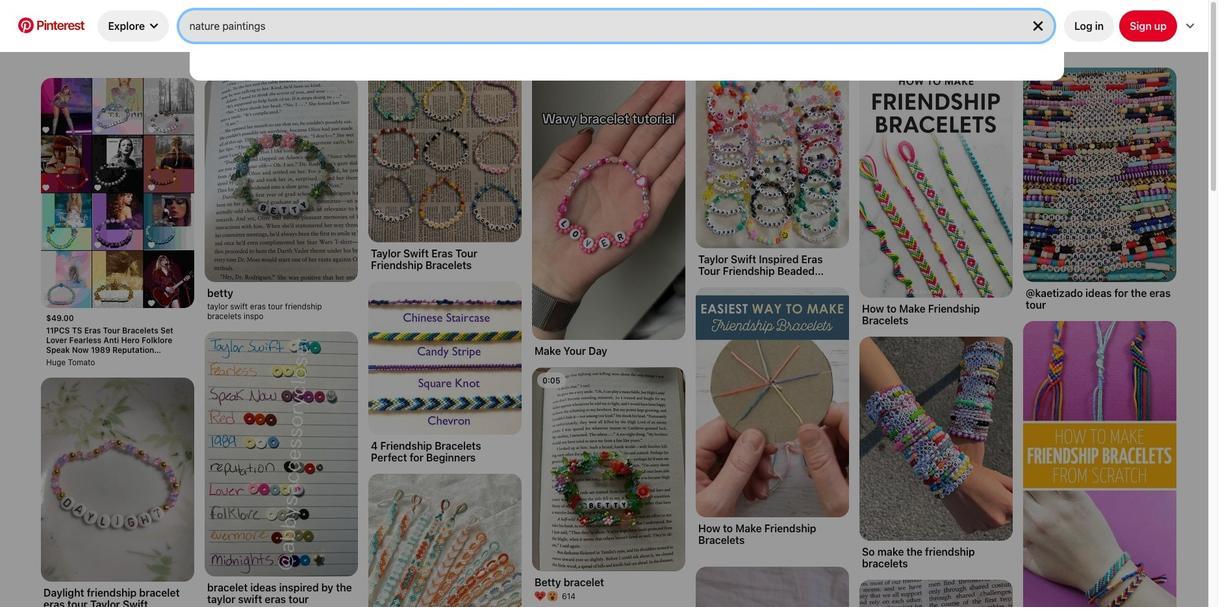 Task type: vqa. For each thing, say whether or not it's contained in the screenshot.
THIS
no



Task type: describe. For each thing, give the bounding box(es) containing it.
make your day image
[[532, 68, 686, 340]]

pinterest image
[[18, 17, 34, 33]]

daylight friendship bracelet eras tour taylor swift image
[[41, 378, 194, 582]]

bracelet ideas inspired by the taylor swift eras tour image
[[205, 332, 358, 577]]

taylor swift eras friendship bracelets image
[[369, 68, 522, 242]]

4 friendship bracelets perfect for beginners image
[[369, 281, 522, 435]]

junior jewel friendship bracelet image
[[860, 580, 1013, 607]]

taylor swift inspired eras tour friendship beaded bracelets - etsy image
[[696, 68, 850, 248]]



Task type: locate. For each thing, give the bounding box(es) containing it.
Search text field
[[190, 10, 1020, 42]]

seven and gold rush eras tour bracelets image
[[696, 567, 850, 607]]

how to make friendship bracelets image
[[860, 68, 1013, 298], [696, 287, 850, 517]]

make your own friendship bracelets - 3 beginner ideas image
[[1024, 321, 1177, 607]]

list
[[3, 68, 1216, 607]]

product specifications: length elastic ropestock number 7338material： pvc，glass ball﻿，artificial crystal ballfor femaleweight 10 g package includes: 1 x hugetomato bracelet1 x box from hugetomato image
[[41, 78, 194, 308]]

summer vsco bracelets 🌷✨💐 image
[[369, 474, 522, 607]]

taylor swift eras tour friendship bracelets inspo image
[[205, 78, 358, 282]]

betty bracelet image
[[532, 367, 686, 571]]

0 horizontal spatial how to make friendship bracelets image
[[696, 287, 850, 517]]

@kaetizado ideas for the eras tour image
[[1024, 68, 1177, 282]]

1 horizontal spatial how to make friendship bracelets image
[[860, 68, 1013, 298]]

so make the friendship bracelets image
[[860, 337, 1013, 541]]



